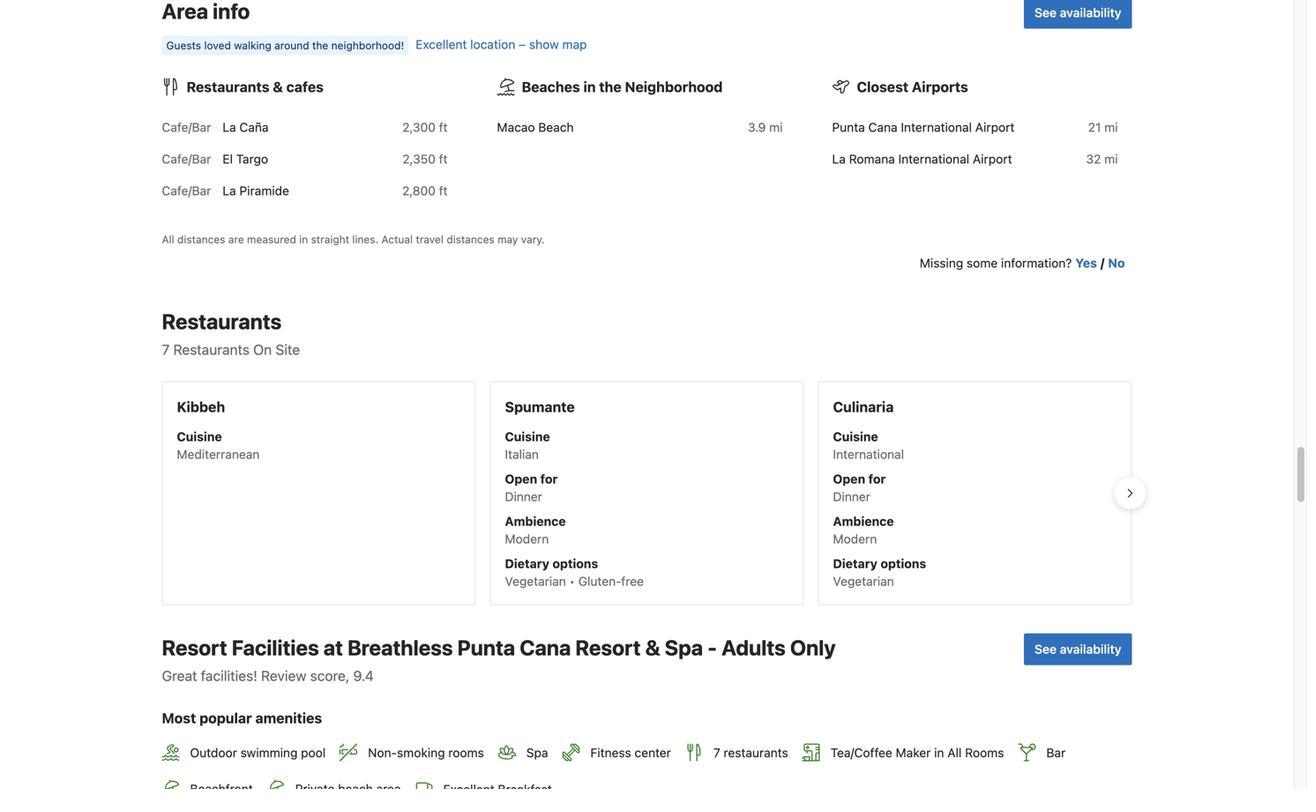 Task type: locate. For each thing, give the bounding box(es) containing it.
restaurants up on
[[162, 309, 282, 334]]

modern up dietary options vegetarian
[[833, 532, 877, 547]]

international for cana
[[901, 120, 972, 135]]

restaurants
[[724, 746, 788, 760]]

most popular amenities
[[162, 710, 322, 727]]

international down punta cana international airport
[[899, 152, 970, 166]]

airport for la romana international airport
[[973, 152, 1012, 166]]

0 horizontal spatial in
[[299, 233, 308, 246]]

fitness center
[[591, 746, 671, 760]]

1 cafe/bar from the top
[[162, 120, 211, 135]]

1 open from the left
[[505, 472, 537, 487]]

1 vertical spatial in
[[299, 233, 308, 246]]

2 vertical spatial ft
[[439, 184, 448, 198]]

0 horizontal spatial dietary
[[505, 557, 550, 571]]

ft right 2,350
[[439, 152, 448, 166]]

la
[[223, 120, 236, 135], [832, 152, 846, 166], [223, 184, 236, 198]]

dinner for spumante
[[505, 490, 542, 504]]

2 see availability button from the top
[[1024, 634, 1132, 666]]

1 horizontal spatial for
[[869, 472, 886, 487]]

2 vertical spatial cafe/bar
[[162, 184, 211, 198]]

cuisine up mediterranean
[[177, 430, 222, 444]]

ambience for spumante
[[505, 514, 566, 529]]

vegetarian up only
[[833, 574, 894, 589]]

1 ambience modern from the left
[[505, 514, 566, 547]]

loved
[[204, 39, 231, 52]]

1 for from the left
[[540, 472, 558, 487]]

dietary options vegetarian • gluten-free
[[505, 557, 644, 589]]

0 vertical spatial punta
[[832, 120, 865, 135]]

1 horizontal spatial distances
[[447, 233, 495, 246]]

restaurants
[[187, 79, 269, 95], [162, 309, 282, 334], [173, 342, 250, 358]]

0 vertical spatial see availability button
[[1024, 0, 1132, 29]]

1 horizontal spatial open for dinner
[[833, 472, 886, 504]]

cuisine international
[[833, 430, 904, 462]]

2 ambience modern from the left
[[833, 514, 894, 547]]

2 vegetarian from the left
[[833, 574, 894, 589]]

availability
[[1060, 5, 1122, 20], [1060, 642, 1122, 657]]

1 horizontal spatial options
[[881, 557, 927, 571]]

la romana international airport
[[832, 152, 1012, 166]]

restaurants & cafes
[[187, 79, 324, 95]]

1 vertical spatial all
[[948, 746, 962, 760]]

2 dietary from the left
[[833, 557, 878, 571]]

international up "la romana international airport"
[[901, 120, 972, 135]]

0 vertical spatial cana
[[869, 120, 898, 135]]

1 horizontal spatial open
[[833, 472, 866, 487]]

amenities
[[255, 710, 322, 727]]

modern for spumante
[[505, 532, 549, 547]]

1 horizontal spatial all
[[948, 746, 962, 760]]

dinner down italian on the bottom of page
[[505, 490, 542, 504]]

0 vertical spatial see
[[1035, 5, 1057, 20]]

ambience modern up dietary options vegetarian
[[833, 514, 894, 547]]

2 modern from the left
[[833, 532, 877, 547]]

1 vertical spatial airport
[[973, 152, 1012, 166]]

mi for 21 mi
[[1105, 152, 1118, 166]]

cafes
[[286, 79, 324, 95]]

all left rooms
[[948, 746, 962, 760]]

rooms
[[448, 746, 484, 760]]

airport down punta cana international airport
[[973, 152, 1012, 166]]

2 availability from the top
[[1060, 642, 1122, 657]]

2 open from the left
[[833, 472, 866, 487]]

for
[[540, 472, 558, 487], [869, 472, 886, 487]]

restaurants left on
[[173, 342, 250, 358]]

1 horizontal spatial 7
[[714, 746, 720, 760]]

2 see availability from the top
[[1035, 642, 1122, 657]]

international
[[901, 120, 972, 135], [899, 152, 970, 166], [833, 447, 904, 462]]

dietary inside dietary options vegetarian • gluten-free
[[505, 557, 550, 571]]

all left are
[[162, 233, 174, 246]]

7
[[162, 342, 170, 358], [714, 746, 720, 760]]

cafe/bar for la piramide
[[162, 184, 211, 198]]

mi
[[769, 120, 783, 135], [1105, 120, 1118, 135], [1105, 152, 1118, 166]]

open
[[505, 472, 537, 487], [833, 472, 866, 487]]

1 vertical spatial see availability
[[1035, 642, 1122, 657]]

1 horizontal spatial vegetarian
[[833, 574, 894, 589]]

1 horizontal spatial modern
[[833, 532, 877, 547]]

1 vertical spatial punta
[[457, 636, 515, 660]]

0 vertical spatial ft
[[439, 120, 448, 135]]

punta up "romana" at the right of page
[[832, 120, 865, 135]]

1 horizontal spatial cana
[[869, 120, 898, 135]]

options inside dietary options vegetarian • gluten-free
[[553, 557, 598, 571]]

1 cuisine from the left
[[177, 430, 222, 444]]

modern up dietary options vegetarian • gluten-free
[[505, 532, 549, 547]]

0 horizontal spatial for
[[540, 472, 558, 487]]

la left 'caña'
[[223, 120, 236, 135]]

2 distances from the left
[[447, 233, 495, 246]]

ft for 2,350 ft
[[439, 152, 448, 166]]

1 horizontal spatial the
[[599, 79, 622, 95]]

0 horizontal spatial ambience
[[505, 514, 566, 529]]

lines.
[[352, 233, 379, 246]]

resort up great
[[162, 636, 227, 660]]

mi right '3.9'
[[769, 120, 783, 135]]

see availability
[[1035, 5, 1122, 20], [1035, 642, 1122, 657]]

dinner down cuisine international
[[833, 490, 871, 504]]

0 horizontal spatial open
[[505, 472, 537, 487]]

1 horizontal spatial &
[[645, 636, 660, 660]]

1 vertical spatial &
[[645, 636, 660, 660]]

for down cuisine italian
[[540, 472, 558, 487]]

gluten-
[[579, 574, 621, 589]]

1 horizontal spatial cuisine
[[505, 430, 550, 444]]

open down italian on the bottom of page
[[505, 472, 537, 487]]

see for 2nd see availability button from the top
[[1035, 642, 1057, 657]]

1 vertical spatial cana
[[520, 636, 571, 660]]

2 horizontal spatial cuisine
[[833, 430, 878, 444]]

cafe/bar left the el
[[162, 152, 211, 166]]

all
[[162, 233, 174, 246], [948, 746, 962, 760]]

in right maker
[[934, 746, 944, 760]]

0 vertical spatial 7
[[162, 342, 170, 358]]

0 horizontal spatial cana
[[520, 636, 571, 660]]

0 horizontal spatial the
[[312, 39, 328, 52]]

modern
[[505, 532, 549, 547], [833, 532, 877, 547]]

for down cuisine international
[[869, 472, 886, 487]]

vegetarian inside dietary options vegetarian • gluten-free
[[505, 574, 566, 589]]

9.4
[[353, 668, 374, 685]]

0 vertical spatial spa
[[665, 636, 703, 660]]

1 availability from the top
[[1060, 5, 1122, 20]]

1 vertical spatial see availability button
[[1024, 634, 1132, 666]]

dietary options vegetarian
[[833, 557, 927, 589]]

breathless
[[348, 636, 453, 660]]

1 horizontal spatial ambience modern
[[833, 514, 894, 547]]

1 horizontal spatial in
[[584, 79, 596, 95]]

walking
[[234, 39, 272, 52]]

vegetarian for spumante
[[505, 574, 566, 589]]

2 options from the left
[[881, 557, 927, 571]]

2 horizontal spatial in
[[934, 746, 944, 760]]

& left cafes
[[273, 79, 283, 95]]

2 vertical spatial international
[[833, 447, 904, 462]]

cuisine italian
[[505, 430, 550, 462]]

cafe/bar
[[162, 120, 211, 135], [162, 152, 211, 166], [162, 184, 211, 198]]

review
[[261, 668, 307, 685]]

smoking
[[397, 746, 445, 760]]

ambience modern up dietary options vegetarian • gluten-free
[[505, 514, 566, 547]]

1 vertical spatial availability
[[1060, 642, 1122, 657]]

open for dinner for spumante
[[505, 472, 558, 504]]

ambience
[[505, 514, 566, 529], [833, 514, 894, 529]]

mi for beaches in the neighborhood
[[769, 120, 783, 135]]

adults
[[722, 636, 786, 660]]

2 open for dinner from the left
[[833, 472, 886, 504]]

•
[[569, 574, 575, 589]]

see availability for first see availability button from the top of the page
[[1035, 5, 1122, 20]]

0 horizontal spatial options
[[553, 557, 598, 571]]

open for dinner down italian on the bottom of page
[[505, 472, 558, 504]]

vegetarian
[[505, 574, 566, 589], [833, 574, 894, 589]]

punta
[[832, 120, 865, 135], [457, 636, 515, 660]]

options for culinaria
[[881, 557, 927, 571]]

0 horizontal spatial vegetarian
[[505, 574, 566, 589]]

0 vertical spatial see availability
[[1035, 5, 1122, 20]]

0 horizontal spatial punta
[[457, 636, 515, 660]]

beaches
[[522, 79, 580, 95]]

international inside 'region'
[[833, 447, 904, 462]]

0 horizontal spatial modern
[[505, 532, 549, 547]]

dietary inside dietary options vegetarian
[[833, 557, 878, 571]]

vegetarian left •
[[505, 574, 566, 589]]

ambience up dietary options vegetarian
[[833, 514, 894, 529]]

1 vertical spatial restaurants
[[162, 309, 282, 334]]

mi right 21
[[1105, 120, 1118, 135]]

1 vertical spatial international
[[899, 152, 970, 166]]

& left -
[[645, 636, 660, 660]]

ambience modern for culinaria
[[833, 514, 894, 547]]

vegetarian inside dietary options vegetarian
[[833, 574, 894, 589]]

ambience up dietary options vegetarian • gluten-free
[[505, 514, 566, 529]]

around
[[274, 39, 309, 52]]

open down cuisine international
[[833, 472, 866, 487]]

options inside dietary options vegetarian
[[881, 557, 927, 571]]

1 vertical spatial cafe/bar
[[162, 152, 211, 166]]

1 dinner from the left
[[505, 490, 542, 504]]

ft for 2,800 ft
[[439, 184, 448, 198]]

airport up "la romana international airport"
[[975, 120, 1015, 135]]

1 open for dinner from the left
[[505, 472, 558, 504]]

1 vertical spatial la
[[832, 152, 846, 166]]

the
[[312, 39, 328, 52], [599, 79, 622, 95]]

0 horizontal spatial &
[[273, 79, 283, 95]]

spa
[[665, 636, 703, 660], [526, 746, 548, 760]]

cuisine up italian on the bottom of page
[[505, 430, 550, 444]]

pool
[[301, 746, 326, 760]]

2,300 ft
[[402, 120, 448, 135]]

cuisine mediterranean
[[177, 430, 260, 462]]

1 dietary from the left
[[505, 557, 550, 571]]

cuisine
[[177, 430, 222, 444], [505, 430, 550, 444], [833, 430, 878, 444]]

1 ft from the top
[[439, 120, 448, 135]]

neighborhood!
[[331, 39, 404, 52]]

0 horizontal spatial ambience modern
[[505, 514, 566, 547]]

closest
[[857, 79, 909, 95]]

open for dinner down cuisine international
[[833, 472, 886, 504]]

see availability button
[[1024, 0, 1132, 29], [1024, 634, 1132, 666]]

see for first see availability button from the top of the page
[[1035, 5, 1057, 20]]

2 ambience from the left
[[833, 514, 894, 529]]

mi right 32
[[1105, 152, 1118, 166]]

macao beach
[[497, 120, 574, 135]]

2 dinner from the left
[[833, 490, 871, 504]]

1 see availability from the top
[[1035, 5, 1122, 20]]

0 vertical spatial &
[[273, 79, 283, 95]]

la caña
[[223, 120, 269, 135]]

punta right breathless
[[457, 636, 515, 660]]

0 vertical spatial availability
[[1060, 5, 1122, 20]]

1 options from the left
[[553, 557, 598, 571]]

dietary for spumante
[[505, 557, 550, 571]]

la left "romana" at the right of page
[[832, 152, 846, 166]]

cuisine down culinaria
[[833, 430, 878, 444]]

2,800 ft
[[402, 184, 448, 198]]

caña
[[239, 120, 269, 135]]

2 see from the top
[[1035, 642, 1057, 657]]

7 restaurants
[[714, 746, 788, 760]]

no button
[[1108, 255, 1125, 272]]

1 vertical spatial ft
[[439, 152, 448, 166]]

outdoor swimming pool
[[190, 746, 326, 760]]

2 vertical spatial la
[[223, 184, 236, 198]]

1 modern from the left
[[505, 532, 549, 547]]

la down the el
[[223, 184, 236, 198]]

restaurants for restaurants & cafes
[[187, 79, 269, 95]]

0 vertical spatial international
[[901, 120, 972, 135]]

excellent
[[416, 37, 467, 52]]

measured
[[247, 233, 296, 246]]

dietary
[[505, 557, 550, 571], [833, 557, 878, 571]]

3 ft from the top
[[439, 184, 448, 198]]

cana down •
[[520, 636, 571, 660]]

1 see from the top
[[1035, 5, 1057, 20]]

3 cuisine from the left
[[833, 430, 878, 444]]

cana
[[869, 120, 898, 135], [520, 636, 571, 660]]

1 ambience from the left
[[505, 514, 566, 529]]

0 vertical spatial restaurants
[[187, 79, 269, 95]]

1 horizontal spatial spa
[[665, 636, 703, 660]]

0 horizontal spatial 7
[[162, 342, 170, 358]]

ambience modern
[[505, 514, 566, 547], [833, 514, 894, 547]]

0 vertical spatial la
[[223, 120, 236, 135]]

non-
[[368, 746, 397, 760]]

1 horizontal spatial resort
[[576, 636, 641, 660]]

resort
[[162, 636, 227, 660], [576, 636, 641, 660]]

2 cafe/bar from the top
[[162, 152, 211, 166]]

see availability for 2nd see availability button from the top
[[1035, 642, 1122, 657]]

0 vertical spatial cafe/bar
[[162, 120, 211, 135]]

1 horizontal spatial dietary
[[833, 557, 878, 571]]

3 cafe/bar from the top
[[162, 184, 211, 198]]

cafe/bar left la piramide
[[162, 184, 211, 198]]

targo
[[236, 152, 268, 166]]

distances left may
[[447, 233, 495, 246]]

the right beaches
[[599, 79, 622, 95]]

spa left -
[[665, 636, 703, 660]]

cana up "romana" at the right of page
[[869, 120, 898, 135]]

2 ft from the top
[[439, 152, 448, 166]]

resort down the 'gluten-'
[[576, 636, 641, 660]]

ft
[[439, 120, 448, 135], [439, 152, 448, 166], [439, 184, 448, 198]]

map
[[562, 37, 587, 52]]

cuisine inside cuisine international
[[833, 430, 878, 444]]

ft right '2,800' on the left top
[[439, 184, 448, 198]]

1 vegetarian from the left
[[505, 574, 566, 589]]

2 cuisine from the left
[[505, 430, 550, 444]]

in left straight
[[299, 233, 308, 246]]

italian
[[505, 447, 539, 462]]

restaurants down loved
[[187, 79, 269, 95]]

2 vertical spatial restaurants
[[173, 342, 250, 358]]

0 horizontal spatial distances
[[177, 233, 225, 246]]

ft right 2,300
[[439, 120, 448, 135]]

international down culinaria
[[833, 447, 904, 462]]

in right beaches
[[584, 79, 596, 95]]

0 horizontal spatial cuisine
[[177, 430, 222, 444]]

0 horizontal spatial spa
[[526, 746, 548, 760]]

open for dinner
[[505, 472, 558, 504], [833, 472, 886, 504]]

2 for from the left
[[869, 472, 886, 487]]

spa right rooms
[[526, 746, 548, 760]]

distances left are
[[177, 233, 225, 246]]

1 resort from the left
[[162, 636, 227, 660]]

romana
[[849, 152, 895, 166]]

0 vertical spatial airport
[[975, 120, 1015, 135]]

0 horizontal spatial all
[[162, 233, 174, 246]]

0 horizontal spatial open for dinner
[[505, 472, 558, 504]]

&
[[273, 79, 283, 95], [645, 636, 660, 660]]

cafe/bar left la caña
[[162, 120, 211, 135]]

0 horizontal spatial dinner
[[505, 490, 542, 504]]

modern for culinaria
[[833, 532, 877, 547]]

1 vertical spatial see
[[1035, 642, 1057, 657]]

guests loved walking around the neighborhood!
[[166, 39, 404, 52]]

missing
[[920, 256, 964, 270]]

region
[[148, 375, 1146, 613]]

1 horizontal spatial ambience
[[833, 514, 894, 529]]

0 vertical spatial in
[[584, 79, 596, 95]]

1 horizontal spatial dinner
[[833, 490, 871, 504]]

0 horizontal spatial resort
[[162, 636, 227, 660]]

airport for punta cana international airport
[[975, 120, 1015, 135]]

the right the around
[[312, 39, 328, 52]]



Task type: vqa. For each thing, say whether or not it's contained in the screenshot.


Task type: describe. For each thing, give the bounding box(es) containing it.
0 vertical spatial all
[[162, 233, 174, 246]]

bar
[[1047, 746, 1066, 760]]

1 distances from the left
[[177, 233, 225, 246]]

open for spumante
[[505, 472, 537, 487]]

-
[[708, 636, 717, 660]]

yes
[[1076, 256, 1097, 270]]

21
[[1088, 120, 1101, 135]]

7 inside restaurants 7 restaurants on site
[[162, 342, 170, 358]]

options for spumante
[[553, 557, 598, 571]]

excellent location – show map
[[416, 37, 587, 52]]

3.9 mi
[[748, 120, 783, 135]]

la piramide
[[223, 184, 289, 198]]

cana inside resort facilities at breathless punta cana resort & spa - adults only great facilities! review score, 9.4
[[520, 636, 571, 660]]

2 resort from the left
[[576, 636, 641, 660]]

guests
[[166, 39, 201, 52]]

la for la romana international airport
[[832, 152, 846, 166]]

culinaria
[[833, 399, 894, 416]]

2,800
[[402, 184, 436, 198]]

el
[[223, 152, 233, 166]]

dinner for culinaria
[[833, 490, 871, 504]]

facilities!
[[201, 668, 257, 685]]

tea/coffee maker in all rooms
[[831, 746, 1004, 760]]

beaches in the neighborhood
[[522, 79, 723, 95]]

spa inside resort facilities at breathless punta cana resort & spa - adults only great facilities! review score, 9.4
[[665, 636, 703, 660]]

& inside resort facilities at breathless punta cana resort & spa - adults only great facilities! review score, 9.4
[[645, 636, 660, 660]]

on
[[253, 342, 272, 358]]

non-smoking rooms
[[368, 746, 484, 760]]

vary.
[[521, 233, 545, 246]]

neighborhood
[[625, 79, 723, 95]]

1 vertical spatial spa
[[526, 746, 548, 760]]

la for la caña
[[223, 120, 236, 135]]

vegetarian for culinaria
[[833, 574, 894, 589]]

popular
[[199, 710, 252, 727]]

32 mi
[[1086, 152, 1118, 166]]

great
[[162, 668, 197, 685]]

only
[[790, 636, 836, 660]]

punta inside resort facilities at breathless punta cana resort & spa - adults only great facilities! review score, 9.4
[[457, 636, 515, 660]]

spumante
[[505, 399, 575, 416]]

outdoor
[[190, 746, 237, 760]]

maker
[[896, 746, 931, 760]]

airports
[[912, 79, 968, 95]]

at
[[324, 636, 343, 660]]

1 vertical spatial 7
[[714, 746, 720, 760]]

score,
[[310, 668, 350, 685]]

/
[[1101, 256, 1105, 270]]

2,350
[[403, 152, 436, 166]]

cuisine for culinaria
[[833, 430, 878, 444]]

la for la piramide
[[223, 184, 236, 198]]

missing some information? yes / no
[[920, 256, 1125, 270]]

dietary for culinaria
[[833, 557, 878, 571]]

excellent location – show map link
[[416, 37, 587, 52]]

tea/coffee
[[831, 746, 893, 760]]

straight
[[311, 233, 349, 246]]

availability for first see availability button from the top of the page
[[1060, 5, 1122, 20]]

closest airports
[[857, 79, 968, 95]]

some
[[967, 256, 998, 270]]

1 horizontal spatial punta
[[832, 120, 865, 135]]

actual
[[382, 233, 413, 246]]

2,300
[[402, 120, 436, 135]]

no
[[1108, 256, 1125, 270]]

piramide
[[239, 184, 289, 198]]

2,350 ft
[[403, 152, 448, 166]]

kibbeh
[[177, 399, 225, 416]]

for for culinaria
[[869, 472, 886, 487]]

punta cana international airport
[[832, 120, 1015, 135]]

ambience for culinaria
[[833, 514, 894, 529]]

swimming
[[241, 746, 298, 760]]

ft for 2,300 ft
[[439, 120, 448, 135]]

ambience modern for spumante
[[505, 514, 566, 547]]

information?
[[1001, 256, 1072, 270]]

yes button
[[1076, 255, 1097, 272]]

restaurants 7 restaurants on site
[[162, 309, 300, 358]]

show
[[529, 37, 559, 52]]

for for spumante
[[540, 472, 558, 487]]

3.9
[[748, 120, 766, 135]]

open for culinaria
[[833, 472, 866, 487]]

open for dinner for culinaria
[[833, 472, 886, 504]]

0 vertical spatial the
[[312, 39, 328, 52]]

cafe/bar for el targo
[[162, 152, 211, 166]]

region containing kibbeh
[[148, 375, 1146, 613]]

rooms
[[965, 746, 1004, 760]]

free
[[621, 574, 644, 589]]

cafe/bar for la caña
[[162, 120, 211, 135]]

location
[[470, 37, 515, 52]]

all distances are measured in straight lines. actual travel distances may vary.
[[162, 233, 545, 246]]

availability for 2nd see availability button from the top
[[1060, 642, 1122, 657]]

restaurants for restaurants 7 restaurants on site
[[162, 309, 282, 334]]

–
[[519, 37, 526, 52]]

1 vertical spatial the
[[599, 79, 622, 95]]

resort facilities at breathless punta cana resort & spa - adults only great facilities! review score, 9.4
[[162, 636, 836, 685]]

1 see availability button from the top
[[1024, 0, 1132, 29]]

32
[[1086, 152, 1101, 166]]

are
[[228, 233, 244, 246]]

mediterranean
[[177, 447, 260, 462]]

cuisine inside cuisine mediterranean
[[177, 430, 222, 444]]

2 vertical spatial in
[[934, 746, 944, 760]]

el targo
[[223, 152, 268, 166]]

site
[[276, 342, 300, 358]]

beach
[[538, 120, 574, 135]]

facilities
[[232, 636, 319, 660]]

cuisine for spumante
[[505, 430, 550, 444]]

macao
[[497, 120, 535, 135]]

international for romana
[[899, 152, 970, 166]]

most
[[162, 710, 196, 727]]

21 mi
[[1088, 120, 1118, 135]]



